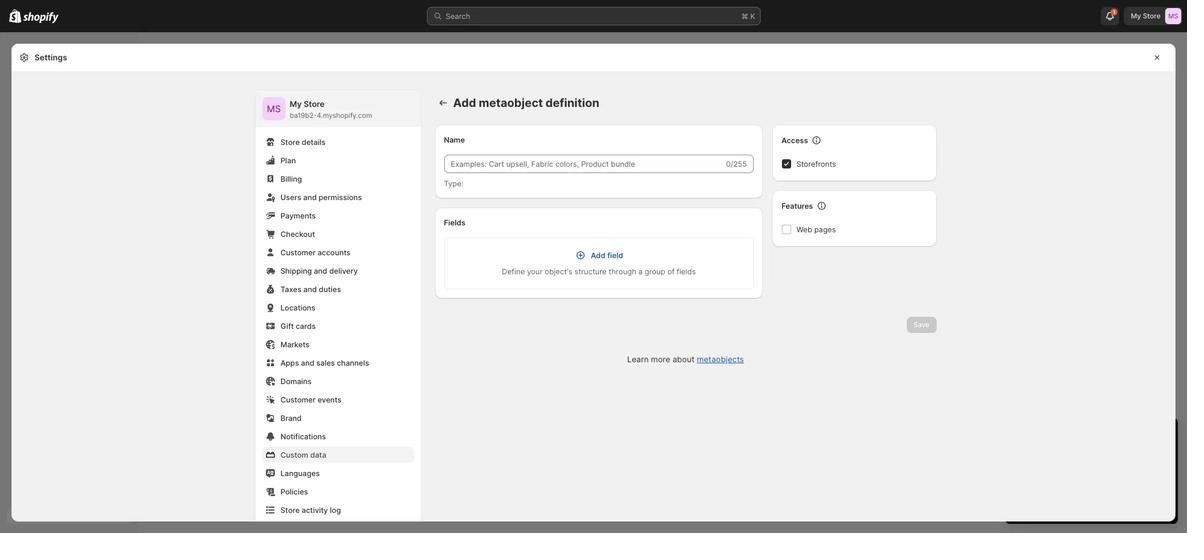 Task type: vqa. For each thing, say whether or not it's contained in the screenshot.
Plan link
yes



Task type: locate. For each thing, give the bounding box(es) containing it.
0 horizontal spatial add
[[453, 96, 476, 110]]

events
[[318, 395, 342, 405]]

⌘ k
[[742, 12, 756, 21]]

customer down domains
[[281, 395, 316, 405]]

0 vertical spatial customer
[[281, 248, 316, 257]]

my right the 1
[[1131, 12, 1142, 20]]

add metaobject definition
[[453, 96, 600, 110]]

and right users
[[303, 193, 317, 202]]

my store ba19b2-4.myshopify.com
[[290, 99, 372, 120]]

2 customer from the top
[[281, 395, 316, 405]]

define your object's structure through a group of fields
[[502, 267, 696, 276]]

customer
[[281, 248, 316, 257], [281, 395, 316, 405]]

store down policies
[[281, 506, 300, 515]]

customer for customer events
[[281, 395, 316, 405]]

dialog
[[1181, 44, 1188, 522]]

and for permissions
[[303, 193, 317, 202]]

my for my store ba19b2-4.myshopify.com
[[290, 99, 302, 109]]

1 vertical spatial my
[[290, 99, 302, 109]]

custom
[[281, 451, 308, 460]]

and down customer accounts
[[314, 267, 327, 276]]

field
[[608, 251, 623, 260]]

a
[[639, 267, 643, 276]]

store activity log
[[281, 506, 341, 515]]

checkout
[[281, 230, 315, 239]]

features
[[782, 201, 813, 211]]

group
[[645, 267, 666, 276]]

shopify image
[[9, 9, 21, 23], [23, 12, 59, 23]]

shipping and delivery link
[[262, 263, 414, 279]]

Examples: Cart upsell, Fabric colors, Product bundle text field
[[444, 155, 724, 173]]

and
[[303, 193, 317, 202], [314, 267, 327, 276], [304, 285, 317, 294], [301, 359, 314, 368]]

1 vertical spatial customer
[[281, 395, 316, 405]]

languages link
[[262, 466, 414, 482]]

add for add field
[[591, 251, 606, 260]]

0 horizontal spatial my
[[290, 99, 302, 109]]

billing
[[281, 174, 302, 184]]

object's
[[545, 267, 573, 276]]

my inside my store ba19b2-4.myshopify.com
[[290, 99, 302, 109]]

definition
[[546, 96, 600, 110]]

structure
[[575, 267, 607, 276]]

apps and sales channels link
[[262, 355, 414, 371]]

4.myshopify.com
[[317, 111, 372, 120]]

details
[[302, 138, 326, 147]]

and inside "link"
[[301, 359, 314, 368]]

domains
[[281, 377, 312, 386]]

brand link
[[262, 410, 414, 427]]

settings
[[35, 52, 67, 62]]

users
[[281, 193, 301, 202]]

1 customer from the top
[[281, 248, 316, 257]]

custom data link
[[262, 447, 414, 463]]

gift cards
[[281, 322, 316, 331]]

0 vertical spatial add
[[453, 96, 476, 110]]

sales
[[316, 359, 335, 368]]

customer events
[[281, 395, 342, 405]]

shipping
[[281, 267, 312, 276]]

activity
[[302, 506, 328, 515]]

taxes
[[281, 285, 302, 294]]

languages
[[281, 469, 320, 478]]

1 horizontal spatial add
[[591, 251, 606, 260]]

store
[[1143, 12, 1161, 20], [304, 99, 325, 109], [281, 138, 300, 147], [281, 506, 300, 515]]

notifications
[[281, 432, 326, 442]]

notifications link
[[262, 429, 414, 445]]

my up ba19b2-
[[290, 99, 302, 109]]

billing link
[[262, 171, 414, 187]]

1
[[1114, 9, 1116, 15]]

customer down checkout
[[281, 248, 316, 257]]

and right the apps
[[301, 359, 314, 368]]

apps
[[281, 359, 299, 368]]

duties
[[319, 285, 341, 294]]

locations link
[[262, 300, 414, 316]]

customer events link
[[262, 392, 414, 408]]

data
[[310, 451, 326, 460]]

3 days left in your trial element
[[1006, 448, 1178, 524]]

access
[[782, 136, 808, 145]]

apps and sales channels
[[281, 359, 369, 368]]

add
[[453, 96, 476, 110], [591, 251, 606, 260]]

add up name
[[453, 96, 476, 110]]

store up ba19b2-
[[304, 99, 325, 109]]

store inside "link"
[[281, 506, 300, 515]]

my
[[1131, 12, 1142, 20], [290, 99, 302, 109]]

0 horizontal spatial shopify image
[[9, 9, 21, 23]]

1 horizontal spatial shopify image
[[23, 12, 59, 23]]

define
[[502, 267, 525, 276]]

storefronts
[[797, 159, 836, 169]]

learn
[[627, 355, 649, 364]]

of
[[668, 267, 675, 276]]

brand
[[281, 414, 302, 423]]

0 vertical spatial my
[[1131, 12, 1142, 20]]

plan
[[281, 156, 296, 165]]

store left my store icon
[[1143, 12, 1161, 20]]

add up define your object's structure through a group of fields
[[591, 251, 606, 260]]

web
[[797, 225, 812, 234]]

metaobjects link
[[697, 355, 744, 364]]

log
[[330, 506, 341, 515]]

settings dialog
[[12, 44, 1176, 534]]

taxes and duties link
[[262, 281, 414, 298]]

customer for customer accounts
[[281, 248, 316, 257]]

and for delivery
[[314, 267, 327, 276]]

type:
[[444, 179, 464, 188]]

and right 'taxes'
[[304, 285, 317, 294]]

and for sales
[[301, 359, 314, 368]]

1 vertical spatial add
[[591, 251, 606, 260]]

customer accounts
[[281, 248, 351, 257]]

1 horizontal spatial my
[[1131, 12, 1142, 20]]



Task type: describe. For each thing, give the bounding box(es) containing it.
store up plan
[[281, 138, 300, 147]]

checkout link
[[262, 226, 414, 242]]

name
[[444, 135, 465, 144]]

⌘
[[742, 12, 749, 21]]

ba19b2-
[[290, 111, 317, 120]]

your
[[527, 267, 543, 276]]

and for duties
[[304, 285, 317, 294]]

fields
[[444, 218, 466, 227]]

add field
[[591, 251, 623, 260]]

locations
[[281, 303, 315, 313]]

markets
[[281, 340, 310, 349]]

fields
[[677, 267, 696, 276]]

payments link
[[262, 208, 414, 224]]

shipping and delivery
[[281, 267, 358, 276]]

cards
[[296, 322, 316, 331]]

gift
[[281, 322, 294, 331]]

metaobject
[[479, 96, 543, 110]]

channels
[[337, 359, 369, 368]]

learn more about metaobjects
[[627, 355, 744, 364]]

store inside my store ba19b2-4.myshopify.com
[[304, 99, 325, 109]]

policies link
[[262, 484, 414, 500]]

taxes and duties
[[281, 285, 341, 294]]

my store
[[1131, 12, 1161, 20]]

permissions
[[319, 193, 362, 202]]

add for add metaobject definition
[[453, 96, 476, 110]]

policies
[[281, 488, 308, 497]]

more
[[651, 355, 671, 364]]

pages
[[815, 225, 836, 234]]

gift cards link
[[262, 318, 414, 334]]

custom data
[[281, 451, 326, 460]]

users and permissions
[[281, 193, 362, 202]]

web pages
[[797, 225, 836, 234]]

store details
[[281, 138, 326, 147]]

1 button
[[1101, 7, 1120, 25]]

domains link
[[262, 374, 414, 390]]

delivery
[[329, 267, 358, 276]]

ms button
[[262, 97, 285, 120]]

plan link
[[262, 153, 414, 169]]

my for my store
[[1131, 12, 1142, 20]]

payments
[[281, 211, 316, 220]]

about
[[673, 355, 695, 364]]

store activity log link
[[262, 503, 414, 519]]

users and permissions link
[[262, 189, 414, 205]]

my store image
[[1166, 8, 1182, 24]]

store details link
[[262, 134, 414, 150]]

markets link
[[262, 337, 414, 353]]

search
[[446, 12, 470, 21]]

shop settings menu element
[[255, 90, 421, 526]]

my store image
[[262, 97, 285, 120]]

metaobjects
[[697, 355, 744, 364]]

customer accounts link
[[262, 245, 414, 261]]

k
[[751, 12, 756, 21]]

through
[[609, 267, 637, 276]]

accounts
[[318, 248, 351, 257]]



